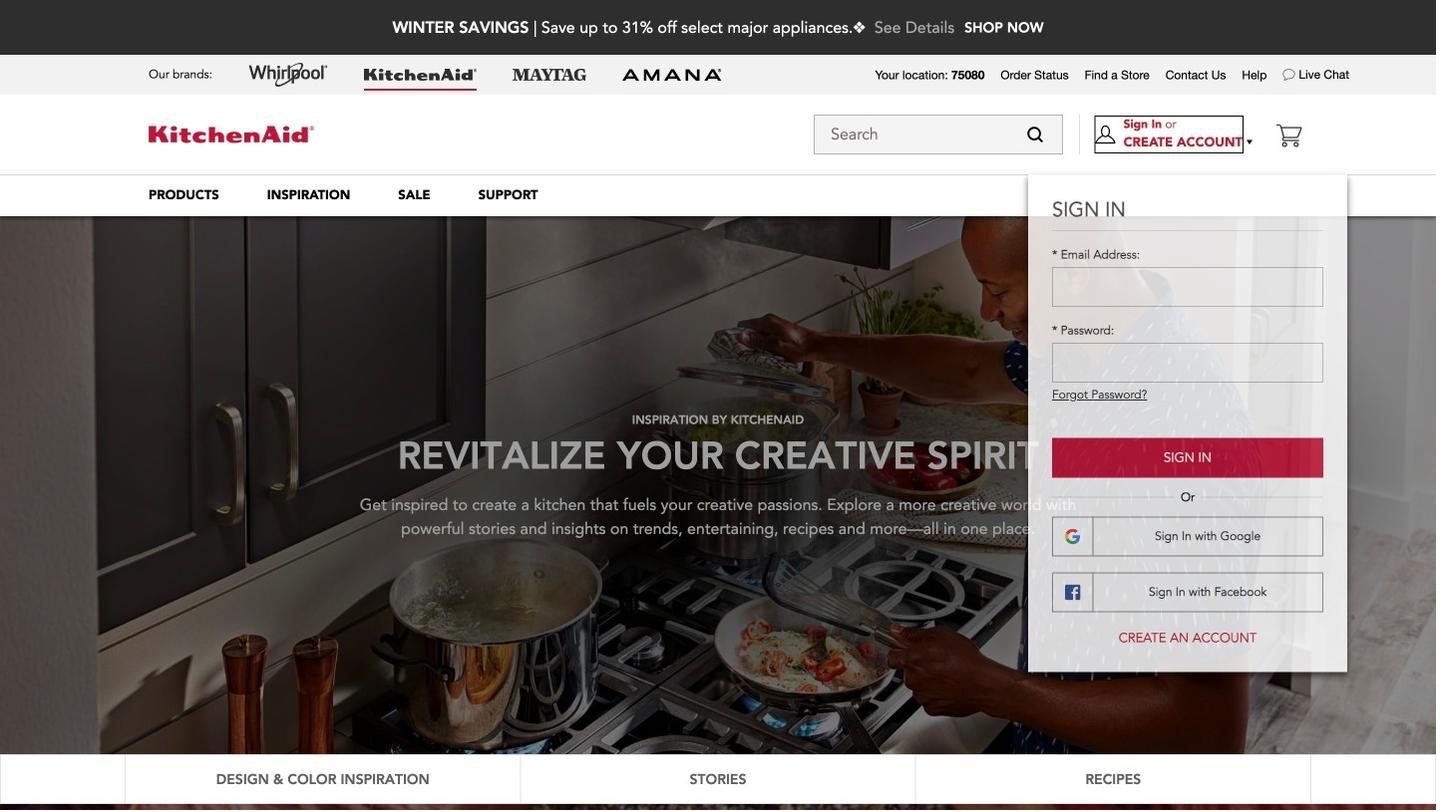 Task type: locate. For each thing, give the bounding box(es) containing it.
kitchenaid image
[[364, 69, 477, 81], [149, 126, 314, 143]]

0 vertical spatial kitchenaid image
[[364, 69, 477, 81]]

whirlpool image
[[248, 63, 328, 87]]

1 vertical spatial kitchenaid image
[[149, 126, 314, 143]]

menu
[[125, 175, 1312, 216]]



Task type: vqa. For each thing, say whether or not it's contained in the screenshot.
Product Registration ICON
no



Task type: describe. For each thing, give the bounding box(es) containing it.
Password password field
[[1052, 343, 1324, 383]]

Search search field
[[814, 115, 1063, 155]]

maytag image
[[513, 69, 587, 81]]

Email email field
[[1052, 267, 1324, 307]]

0 horizontal spatial kitchenaid image
[[149, 126, 314, 143]]

amana image
[[622, 68, 722, 82]]

1 horizontal spatial kitchenaid image
[[364, 69, 477, 81]]



